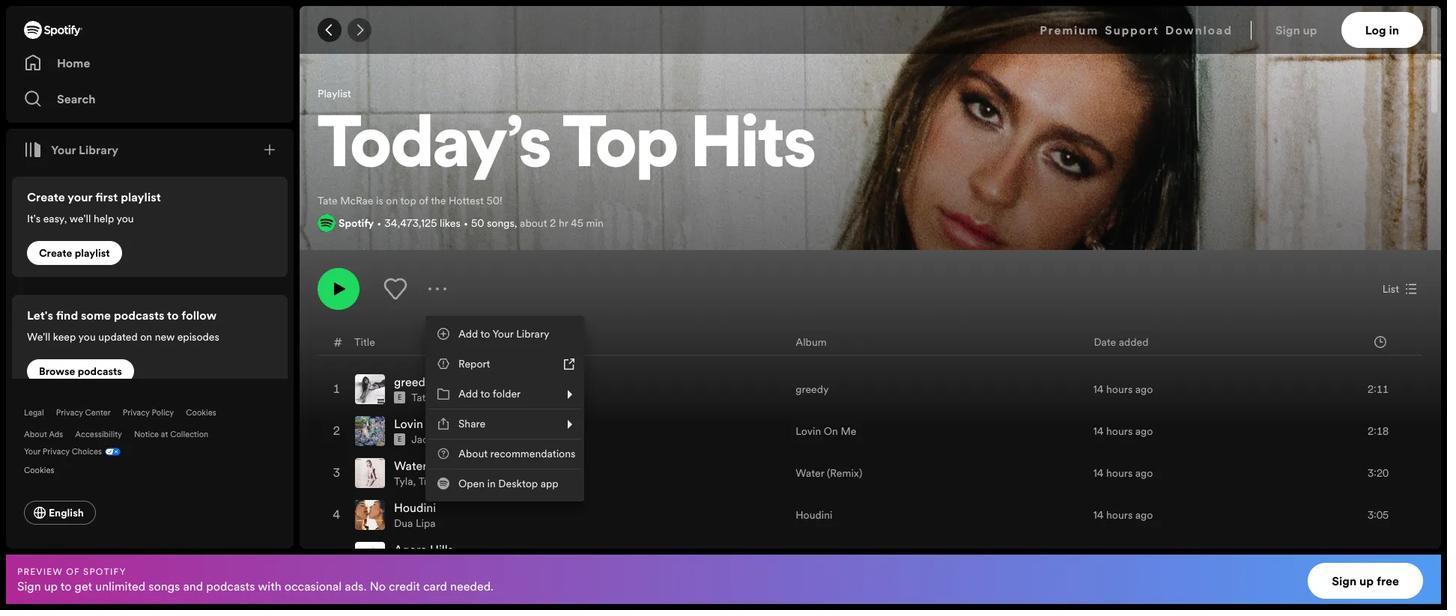 Task type: describe. For each thing, give the bounding box(es) containing it.
accessibility
[[75, 429, 122, 441]]

water (remix)
[[796, 466, 863, 481]]

mcrae for tate mcrae is on top of the hottest 50!
[[340, 193, 374, 208]]

main element
[[6, 6, 294, 549]]

album
[[796, 335, 827, 350]]

hours for houdini
[[1107, 508, 1133, 523]]

to inside preview of spotify sign up to get unlimited songs and podcasts with occasional ads. no credit card needed.
[[61, 578, 72, 595]]

me for lovin on me
[[841, 424, 857, 439]]

card
[[423, 578, 447, 595]]

50 songs , about 2 hr 45 min
[[471, 216, 604, 231]]

34,473,125 likes
[[385, 216, 461, 231]]

legal link
[[24, 408, 44, 419]]

hours for water - remix
[[1107, 466, 1133, 481]]

likes
[[440, 216, 461, 231]]

1 horizontal spatial spotify image
[[318, 214, 336, 232]]

browse podcasts
[[39, 364, 122, 379]]

support button
[[1105, 12, 1160, 48]]

tate for tate mcrae is on top of the hottest 50!
[[318, 193, 338, 208]]

privacy policy
[[123, 408, 174, 419]]

let's
[[27, 307, 53, 324]]

with
[[258, 578, 281, 595]]

water - remix link
[[394, 458, 471, 474]]

sign for sign up
[[1276, 22, 1301, 38]]

some
[[81, 307, 111, 324]]

houdini for houdini
[[796, 508, 833, 523]]

14 for greedy
[[1094, 382, 1104, 397]]

duration image
[[1375, 336, 1387, 348]]

about for about recommendations
[[459, 447, 488, 462]]

added
[[1119, 335, 1149, 350]]

top
[[563, 113, 678, 185]]

go forward image
[[354, 24, 366, 36]]

about ads link
[[24, 429, 63, 441]]

tate for tate mcrae
[[412, 390, 432, 405]]

create playlist
[[39, 246, 110, 261]]

you for some
[[78, 330, 96, 345]]

notice at collection link
[[134, 429, 208, 441]]

-
[[430, 458, 435, 474]]

your library button
[[18, 135, 124, 165]]

1 horizontal spatial songs
[[487, 216, 515, 231]]

library inside menu
[[516, 327, 550, 342]]

about ads
[[24, 429, 63, 441]]

date added
[[1094, 335, 1149, 350]]

preview
[[17, 565, 63, 578]]

1 vertical spatial podcasts
[[78, 364, 122, 379]]

jack
[[412, 432, 434, 447]]

app
[[541, 477, 559, 492]]

hours for lovin on me
[[1107, 424, 1133, 439]]

add for add to your library
[[459, 327, 478, 342]]

34,473,125
[[385, 216, 437, 231]]

cookies for the topmost cookies link
[[186, 408, 216, 419]]

0 horizontal spatial cookies link
[[24, 461, 66, 477]]

spotify link
[[339, 216, 374, 231]]

ago for houdini
[[1136, 508, 1153, 523]]

hills
[[430, 542, 453, 558]]

water for (remix)
[[796, 466, 825, 481]]

# row
[[318, 329, 1423, 356]]

the
[[431, 193, 446, 208]]

0 vertical spatial ,
[[515, 216, 517, 231]]

hottest
[[449, 193, 484, 208]]

on for lovin on me e
[[426, 416, 443, 432]]

premium
[[1040, 22, 1099, 38]]

2 cell from the left
[[796, 537, 829, 578]]

harlow
[[436, 432, 471, 447]]

2:11 cell
[[1334, 369, 1410, 410]]

and
[[183, 578, 203, 595]]

your for your library
[[51, 142, 76, 158]]

2:18
[[1368, 424, 1389, 439]]

1 horizontal spatial greedy link
[[796, 382, 829, 397]]

add to your library button
[[429, 319, 582, 349]]

hits
[[691, 113, 816, 185]]

ago for greedy
[[1136, 382, 1153, 397]]

explicit element for lovin on me
[[394, 434, 406, 446]]

water (remix) link
[[796, 466, 863, 481]]

log
[[1366, 22, 1387, 38]]

home
[[57, 55, 90, 71]]

ago for lovin on me
[[1136, 424, 1153, 439]]

1 horizontal spatial houdini link
[[796, 508, 833, 523]]

your privacy choices
[[24, 447, 102, 458]]

50
[[471, 216, 484, 231]]

0 vertical spatial spotify
[[339, 216, 374, 231]]

at
[[161, 429, 168, 441]]

50!
[[487, 193, 502, 208]]

needed.
[[450, 578, 494, 595]]

up for sign up
[[1303, 22, 1318, 38]]

policy
[[152, 408, 174, 419]]

#
[[334, 334, 342, 350]]

spotify inside preview of spotify sign up to get unlimited songs and podcasts with occasional ads. no credit card needed.
[[83, 565, 126, 578]]

List button
[[1377, 277, 1424, 301]]

support
[[1105, 22, 1160, 38]]

# column header
[[334, 329, 342, 355]]

scott
[[449, 474, 474, 489]]

free
[[1377, 573, 1400, 590]]

unlimited
[[95, 578, 146, 595]]

tyla link
[[394, 474, 413, 489]]

home link
[[24, 48, 276, 78]]

14 hours ago for lovin on me
[[1094, 424, 1153, 439]]

privacy center
[[56, 408, 111, 419]]

center
[[85, 408, 111, 419]]

premium button
[[1040, 12, 1099, 48]]

choices
[[72, 447, 102, 458]]

share button
[[429, 409, 582, 439]]

find
[[56, 307, 78, 324]]

about
[[520, 216, 547, 231]]

sign up
[[1276, 22, 1318, 38]]

create playlist button
[[27, 241, 122, 265]]

browse podcasts link
[[27, 360, 134, 384]]

create your first playlist it's easy, we'll help you
[[27, 189, 161, 226]]

4 cell from the left
[[1334, 537, 1410, 578]]

first
[[95, 189, 118, 205]]

jack harlow link
[[412, 432, 471, 447]]

search
[[57, 91, 96, 107]]

ads
[[49, 429, 63, 441]]

dua
[[394, 516, 413, 531]]

add to folder
[[459, 387, 521, 402]]

list
[[1383, 282, 1400, 297]]

go back image
[[324, 24, 336, 36]]

agora
[[394, 542, 427, 558]]

credit
[[389, 578, 420, 595]]

e inside lovin on me e
[[398, 435, 402, 444]]

create for playlist
[[39, 246, 72, 261]]

water - remix cell
[[355, 453, 480, 494]]

1 cell from the left
[[331, 537, 343, 578]]

cookies for leftmost cookies link
[[24, 465, 54, 477]]

lovin on me cell
[[355, 411, 477, 452]]

it's
[[27, 211, 41, 226]]

14 for water - remix
[[1094, 466, 1104, 481]]

about recommendations
[[459, 447, 576, 462]]

lovin on me link inside cell
[[394, 416, 464, 432]]

lovin on me
[[796, 424, 857, 439]]

duration element
[[1375, 336, 1387, 348]]

lovin for lovin on me
[[796, 424, 821, 439]]



Task type: vqa. For each thing, say whether or not it's contained in the screenshot.
rightmost the with
no



Task type: locate. For each thing, give the bounding box(es) containing it.
1 horizontal spatial me
[[841, 424, 857, 439]]

2 14 hours ago from the top
[[1094, 424, 1153, 439]]

greedy up lovin on me
[[796, 382, 829, 397]]

water left (remix) on the right bottom of page
[[796, 466, 825, 481]]

0 horizontal spatial library
[[79, 142, 118, 158]]

about for about ads
[[24, 429, 47, 441]]

privacy down the ads
[[43, 447, 70, 458]]

3 14 from the top
[[1094, 466, 1104, 481]]

0 horizontal spatial playlist
[[75, 246, 110, 261]]

add
[[459, 327, 478, 342], [459, 387, 478, 402]]

podcasts inside let's find some podcasts to follow we'll keep you updated on new episodes
[[114, 307, 165, 324]]

0 vertical spatial about
[[24, 429, 47, 441]]

create inside create your first playlist it's easy, we'll help you
[[27, 189, 65, 205]]

1 horizontal spatial of
[[419, 193, 429, 208]]

0 horizontal spatial on
[[140, 330, 152, 345]]

14 for houdini
[[1094, 508, 1104, 523]]

greedy for greedy e
[[394, 374, 432, 390]]

houdini inside cell
[[394, 500, 436, 516]]

explicit element inside lovin on me cell
[[394, 434, 406, 446]]

1 horizontal spatial ,
[[515, 216, 517, 231]]

houdini for houdini dua lipa
[[394, 500, 436, 516]]

0 horizontal spatial ,
[[413, 474, 416, 489]]

0 vertical spatial in
[[1389, 22, 1400, 38]]

spotify image
[[24, 21, 82, 39], [318, 214, 336, 232]]

create inside button
[[39, 246, 72, 261]]

mcrae up share
[[434, 390, 467, 405]]

folder
[[493, 387, 521, 402]]

up left "free"
[[1360, 573, 1374, 590]]

2 14 from the top
[[1094, 424, 1104, 439]]

ago for water - remix
[[1136, 466, 1153, 481]]

privacy up notice in the bottom left of the page
[[123, 408, 150, 419]]

me for lovin on me e
[[446, 416, 464, 432]]

menu
[[426, 316, 585, 502]]

about inside main element
[[24, 429, 47, 441]]

0 vertical spatial of
[[419, 193, 429, 208]]

0 vertical spatial cookies
[[186, 408, 216, 419]]

explicit element
[[394, 392, 406, 404], [394, 434, 406, 446]]

hours
[[1107, 382, 1133, 397], [1107, 424, 1133, 439], [1107, 466, 1133, 481], [1107, 508, 1133, 523]]

1 horizontal spatial your
[[51, 142, 76, 158]]

log in button
[[1342, 12, 1424, 48]]

sign inside "sign up free" button
[[1332, 573, 1357, 590]]

date
[[1094, 335, 1117, 350]]

in for open
[[487, 477, 496, 492]]

add up report
[[459, 327, 478, 342]]

1 explicit element from the top
[[394, 392, 406, 404]]

0 horizontal spatial spotify
[[83, 565, 126, 578]]

0 vertical spatial your
[[51, 142, 76, 158]]

1 vertical spatial spotify image
[[318, 214, 336, 232]]

library up first
[[79, 142, 118, 158]]

cookies link down your privacy choices
[[24, 461, 66, 477]]

2 vertical spatial podcasts
[[206, 578, 255, 595]]

0 horizontal spatial songs
[[149, 578, 180, 595]]

sign up button
[[1270, 12, 1342, 48]]

updated
[[98, 330, 138, 345]]

e left jack
[[398, 435, 402, 444]]

you inside create your first playlist it's easy, we'll help you
[[116, 211, 134, 226]]

1 vertical spatial spotify
[[83, 565, 126, 578]]

songs right 50
[[487, 216, 515, 231]]

your library
[[51, 142, 118, 158]]

greedy link
[[394, 374, 432, 390], [796, 382, 829, 397]]

tate left is
[[318, 193, 338, 208]]

,
[[515, 216, 517, 231], [413, 474, 416, 489]]

houdini
[[394, 500, 436, 516], [796, 508, 833, 523]]

2 explicit element from the top
[[394, 434, 406, 446]]

spotify left 34,473,125
[[339, 216, 374, 231]]

14 hours ago for greedy
[[1094, 382, 1153, 397]]

lovin down greedy cell
[[394, 416, 423, 432]]

on right is
[[386, 193, 398, 208]]

ads.
[[345, 578, 367, 595]]

california consumer privacy act (ccpa) opt-out icon image
[[102, 447, 121, 461]]

up
[[1303, 22, 1318, 38], [1360, 573, 1374, 590], [44, 578, 58, 595]]

1 vertical spatial in
[[487, 477, 496, 492]]

e up lovin on me cell
[[398, 393, 402, 402]]

0 horizontal spatial spotify image
[[24, 21, 82, 39]]

songs inside preview of spotify sign up to get unlimited songs and podcasts with occasional ads. no credit card needed.
[[149, 578, 180, 595]]

agora hills link
[[394, 542, 453, 558]]

tate mcrae link
[[412, 390, 467, 405]]

lovin up water (remix)
[[796, 424, 821, 439]]

your for your privacy choices
[[24, 447, 41, 458]]

in right open
[[487, 477, 496, 492]]

0 vertical spatial tate
[[318, 193, 338, 208]]

0 horizontal spatial lovin on me link
[[394, 416, 464, 432]]

3:05
[[1368, 508, 1389, 523]]

1 horizontal spatial houdini
[[796, 508, 833, 523]]

0 horizontal spatial me
[[446, 416, 464, 432]]

1 horizontal spatial water
[[796, 466, 825, 481]]

in inside button
[[1389, 22, 1400, 38]]

0 horizontal spatial mcrae
[[340, 193, 374, 208]]

in
[[1389, 22, 1400, 38], [487, 477, 496, 492]]

1 vertical spatial mcrae
[[434, 390, 467, 405]]

0 horizontal spatial water
[[394, 458, 427, 474]]

of right preview at the bottom left of page
[[66, 565, 80, 578]]

1 vertical spatial create
[[39, 246, 72, 261]]

0 horizontal spatial sign
[[17, 578, 41, 595]]

0 horizontal spatial of
[[66, 565, 80, 578]]

in for log
[[1389, 22, 1400, 38]]

min
[[586, 216, 604, 231]]

1 horizontal spatial you
[[116, 211, 134, 226]]

lipa
[[416, 516, 436, 531]]

0 vertical spatial mcrae
[[340, 193, 374, 208]]

1 horizontal spatial up
[[1303, 22, 1318, 38]]

playlist down the help
[[75, 246, 110, 261]]

0 horizontal spatial in
[[487, 477, 496, 492]]

1 vertical spatial of
[[66, 565, 80, 578]]

agora hills
[[394, 542, 453, 558]]

sign inside preview of spotify sign up to get unlimited songs and podcasts with occasional ads. no credit card needed.
[[17, 578, 41, 595]]

2 hours from the top
[[1107, 424, 1133, 439]]

greedy inside cell
[[394, 374, 432, 390]]

library inside main element
[[79, 142, 118, 158]]

menu containing add to your library
[[426, 316, 585, 502]]

travis
[[419, 474, 446, 489]]

easy,
[[43, 211, 67, 226]]

4 14 hours ago from the top
[[1094, 508, 1153, 523]]

1 horizontal spatial lovin
[[796, 424, 821, 439]]

on inside let's find some podcasts to follow we'll keep you updated on new episodes
[[140, 330, 152, 345]]

1 horizontal spatial on
[[386, 193, 398, 208]]

0 horizontal spatial tate
[[318, 193, 338, 208]]

1 14 from the top
[[1094, 382, 1104, 397]]

top
[[401, 193, 416, 208]]

greedy up lovin on me cell
[[394, 374, 432, 390]]

you right the help
[[116, 211, 134, 226]]

in inside "button"
[[487, 477, 496, 492]]

0 vertical spatial explicit element
[[394, 392, 406, 404]]

2 ago from the top
[[1136, 424, 1153, 439]]

water left -
[[394, 458, 427, 474]]

privacy for privacy center
[[56, 408, 83, 419]]

playlist inside create your first playlist it's easy, we'll help you
[[121, 189, 161, 205]]

you right keep
[[78, 330, 96, 345]]

privacy up the ads
[[56, 408, 83, 419]]

3 cell from the left
[[1094, 537, 1153, 578]]

to left folder
[[481, 387, 490, 402]]

0 horizontal spatial lovin
[[394, 416, 423, 432]]

3:20
[[1368, 466, 1389, 481]]

2 vertical spatial your
[[24, 447, 41, 458]]

of left the at top left
[[419, 193, 429, 208]]

explicit element left jack
[[394, 434, 406, 446]]

1 horizontal spatial sign
[[1276, 22, 1301, 38]]

greedy link up lovin on me cell
[[394, 374, 432, 390]]

greedy for greedy
[[796, 382, 829, 397]]

spotify image up home
[[24, 21, 82, 39]]

0 horizontal spatial houdini
[[394, 500, 436, 516]]

1 vertical spatial your
[[493, 327, 514, 342]]

get
[[75, 578, 92, 595]]

1 horizontal spatial library
[[516, 327, 550, 342]]

spotify right preview at the bottom left of page
[[83, 565, 126, 578]]

dua lipa link
[[394, 516, 436, 531]]

1 vertical spatial on
[[140, 330, 152, 345]]

tate inside greedy cell
[[412, 390, 432, 405]]

1 vertical spatial you
[[78, 330, 96, 345]]

we'll
[[27, 330, 50, 345]]

tate
[[318, 193, 338, 208], [412, 390, 432, 405]]

spotify
[[339, 216, 374, 231], [83, 565, 126, 578]]

, inside 'water - remix tyla , travis scott'
[[413, 474, 416, 489]]

songs
[[487, 216, 515, 231], [149, 578, 180, 595]]

you inside let's find some podcasts to follow we'll keep you updated on new episodes
[[78, 330, 96, 345]]

14 for lovin on me
[[1094, 424, 1104, 439]]

mcrae up spotify 'link'
[[340, 193, 374, 208]]

3 14 hours ago from the top
[[1094, 466, 1153, 481]]

, left travis
[[413, 474, 416, 489]]

1 vertical spatial songs
[[149, 578, 180, 595]]

3 ago from the top
[[1136, 466, 1153, 481]]

of inside preview of spotify sign up to get unlimited songs and podcasts with occasional ads. no credit card needed.
[[66, 565, 80, 578]]

4 14 from the top
[[1094, 508, 1104, 523]]

0 horizontal spatial on
[[426, 416, 443, 432]]

your down about ads link
[[24, 447, 41, 458]]

1 horizontal spatial in
[[1389, 22, 1400, 38]]

1 add from the top
[[459, 327, 478, 342]]

, left about
[[515, 216, 517, 231]]

0 horizontal spatial cookies
[[24, 465, 54, 477]]

2 horizontal spatial sign
[[1332, 573, 1357, 590]]

up inside top bar and user menu element
[[1303, 22, 1318, 38]]

spotify image left spotify 'link'
[[318, 214, 336, 232]]

title
[[354, 335, 375, 350]]

up inside preview of spotify sign up to get unlimited songs and podcasts with occasional ads. no credit card needed.
[[44, 578, 58, 595]]

1 vertical spatial playlist
[[75, 246, 110, 261]]

open
[[459, 477, 485, 492]]

0 vertical spatial podcasts
[[114, 307, 165, 324]]

cell
[[331, 537, 343, 578], [796, 537, 829, 578], [1094, 537, 1153, 578], [1334, 537, 1410, 578]]

0 vertical spatial on
[[386, 193, 398, 208]]

1 horizontal spatial mcrae
[[434, 390, 467, 405]]

today's top hits grid
[[300, 328, 1441, 611]]

to inside dropdown button
[[481, 387, 490, 402]]

playlist right first
[[121, 189, 161, 205]]

cookies link
[[186, 408, 216, 419], [24, 461, 66, 477]]

browse
[[39, 364, 75, 379]]

cookies
[[186, 408, 216, 419], [24, 465, 54, 477]]

greedy e
[[394, 374, 432, 402]]

14
[[1094, 382, 1104, 397], [1094, 424, 1104, 439], [1094, 466, 1104, 481], [1094, 508, 1104, 523]]

your up report link
[[493, 327, 514, 342]]

0 vertical spatial library
[[79, 142, 118, 158]]

1 horizontal spatial tate
[[412, 390, 432, 405]]

sign
[[1276, 22, 1301, 38], [1332, 573, 1357, 590], [17, 578, 41, 595]]

0 vertical spatial songs
[[487, 216, 515, 231]]

create for your
[[27, 189, 65, 205]]

14 hours ago
[[1094, 382, 1153, 397], [1094, 424, 1153, 439], [1094, 466, 1153, 481], [1094, 508, 1153, 523]]

recommendations
[[490, 447, 576, 462]]

2 horizontal spatial your
[[493, 327, 514, 342]]

1 vertical spatial cookies
[[24, 465, 54, 477]]

sign for sign up free
[[1332, 573, 1357, 590]]

1 horizontal spatial about
[[459, 447, 488, 462]]

follow
[[182, 307, 217, 324]]

playlist inside button
[[75, 246, 110, 261]]

1 vertical spatial cookies link
[[24, 461, 66, 477]]

search link
[[24, 84, 276, 114]]

1 horizontal spatial playlist
[[121, 189, 161, 205]]

cookies link up collection
[[186, 408, 216, 419]]

up for sign up free
[[1360, 573, 1374, 590]]

external link image
[[564, 358, 576, 370]]

greedy link up lovin on me
[[796, 382, 829, 397]]

today's top hits
[[318, 113, 816, 185]]

greedy cell
[[355, 369, 473, 410]]

privacy
[[56, 408, 83, 419], [123, 408, 150, 419], [43, 447, 70, 458]]

up left 'get'
[[44, 578, 58, 595]]

podcasts inside preview of spotify sign up to get unlimited songs and podcasts with occasional ads. no credit card needed.
[[206, 578, 255, 595]]

4 ago from the top
[[1136, 508, 1153, 523]]

0 horizontal spatial up
[[44, 578, 58, 595]]

about
[[24, 429, 47, 441], [459, 447, 488, 462]]

on left new
[[140, 330, 152, 345]]

1 e from the top
[[398, 393, 402, 402]]

is
[[376, 193, 384, 208]]

1 vertical spatial explicit element
[[394, 434, 406, 446]]

hr
[[559, 216, 568, 231]]

your privacy choices button
[[24, 447, 102, 458]]

spotify image inside main element
[[24, 21, 82, 39]]

your up your
[[51, 142, 76, 158]]

1 vertical spatial library
[[516, 327, 550, 342]]

mcrae for tate mcrae
[[434, 390, 467, 405]]

to up report
[[481, 327, 490, 342]]

about left the ads
[[24, 429, 47, 441]]

jack harlow
[[412, 432, 471, 447]]

songs left and
[[149, 578, 180, 595]]

1 horizontal spatial greedy
[[796, 382, 829, 397]]

explicit element for greedy
[[394, 392, 406, 404]]

0 vertical spatial you
[[116, 211, 134, 226]]

2 horizontal spatial up
[[1360, 573, 1374, 590]]

podcasts down updated
[[78, 364, 122, 379]]

preview of spotify sign up to get unlimited songs and podcasts with occasional ads. no credit card needed.
[[17, 565, 494, 595]]

0 horizontal spatial greedy
[[394, 374, 432, 390]]

english button
[[24, 501, 96, 525]]

top bar and user menu element
[[300, 6, 1442, 54]]

to inside let's find some podcasts to follow we'll keep you updated on new episodes
[[167, 307, 179, 324]]

up left log
[[1303, 22, 1318, 38]]

0 horizontal spatial you
[[78, 330, 96, 345]]

1 vertical spatial ,
[[413, 474, 416, 489]]

14 hours ago for water - remix
[[1094, 466, 1153, 481]]

tyla
[[394, 474, 413, 489]]

1 horizontal spatial cookies
[[186, 408, 216, 419]]

library up report link
[[516, 327, 550, 342]]

your
[[68, 189, 93, 205]]

privacy center link
[[56, 408, 111, 419]]

3 hours from the top
[[1107, 466, 1133, 481]]

explicit element up lovin on me cell
[[394, 392, 406, 404]]

on inside lovin on me e
[[426, 416, 443, 432]]

0 horizontal spatial your
[[24, 447, 41, 458]]

to inside button
[[481, 327, 490, 342]]

add inside add to folder dropdown button
[[459, 387, 478, 402]]

mcrae inside greedy cell
[[434, 390, 467, 405]]

occasional
[[284, 578, 342, 595]]

1 vertical spatial tate
[[412, 390, 432, 405]]

create down easy,
[[39, 246, 72, 261]]

create up easy,
[[27, 189, 65, 205]]

(remix)
[[827, 466, 863, 481]]

podcasts up updated
[[114, 307, 165, 324]]

desktop
[[499, 477, 538, 492]]

cookies up collection
[[186, 408, 216, 419]]

lovin on me link
[[394, 416, 464, 432], [796, 424, 857, 439]]

1 vertical spatial e
[[398, 435, 402, 444]]

on for lovin on me
[[824, 424, 838, 439]]

in right log
[[1389, 22, 1400, 38]]

houdini dua lipa
[[394, 500, 436, 531]]

privacy for privacy policy
[[123, 408, 150, 419]]

your inside menu
[[493, 327, 514, 342]]

0 vertical spatial create
[[27, 189, 65, 205]]

report
[[459, 357, 490, 372]]

0 horizontal spatial houdini link
[[394, 500, 436, 516]]

14 hours ago for houdini
[[1094, 508, 1153, 523]]

add to your library
[[459, 327, 550, 342]]

explicit element inside greedy cell
[[394, 392, 406, 404]]

sign inside sign up button
[[1276, 22, 1301, 38]]

me inside lovin on me e
[[446, 416, 464, 432]]

0 horizontal spatial about
[[24, 429, 47, 441]]

4 hours from the top
[[1107, 508, 1133, 523]]

tate mcrae
[[412, 390, 467, 405]]

1 hours from the top
[[1107, 382, 1133, 397]]

tate up lovin on me e
[[412, 390, 432, 405]]

add inside the add to your library button
[[459, 327, 478, 342]]

hours for greedy
[[1107, 382, 1133, 397]]

cookies down your privacy choices
[[24, 465, 54, 477]]

add up share
[[459, 387, 478, 402]]

2:11
[[1368, 382, 1389, 397]]

about down share
[[459, 447, 488, 462]]

episodes
[[177, 330, 219, 345]]

to left 'get'
[[61, 578, 72, 595]]

lovin for lovin on me e
[[394, 416, 423, 432]]

about inside button
[[459, 447, 488, 462]]

accessibility link
[[75, 429, 122, 441]]

0 vertical spatial playlist
[[121, 189, 161, 205]]

water for -
[[394, 458, 427, 474]]

1 horizontal spatial spotify
[[339, 216, 374, 231]]

e inside the greedy e
[[398, 393, 402, 402]]

1 ago from the top
[[1136, 382, 1153, 397]]

1 14 hours ago from the top
[[1094, 382, 1153, 397]]

1 horizontal spatial on
[[824, 424, 838, 439]]

add for add to folder
[[459, 387, 478, 402]]

you for first
[[116, 211, 134, 226]]

1 vertical spatial about
[[459, 447, 488, 462]]

1 horizontal spatial lovin on me link
[[796, 424, 857, 439]]

0 vertical spatial spotify image
[[24, 21, 82, 39]]

lovin
[[394, 416, 423, 432], [796, 424, 821, 439]]

2 e from the top
[[398, 435, 402, 444]]

0 vertical spatial cookies link
[[186, 408, 216, 419]]

podcasts right and
[[206, 578, 255, 595]]

1 vertical spatial add
[[459, 387, 478, 402]]

to up new
[[167, 307, 179, 324]]

we'll
[[69, 211, 91, 226]]

2 add from the top
[[459, 387, 478, 402]]

lovin inside lovin on me e
[[394, 416, 423, 432]]

water inside 'water - remix tyla , travis scott'
[[394, 458, 427, 474]]

1 horizontal spatial cookies link
[[186, 408, 216, 419]]

houdini cell
[[355, 495, 442, 536]]

download
[[1166, 22, 1233, 38]]

water
[[394, 458, 427, 474], [796, 466, 825, 481]]

open in desktop app
[[459, 477, 559, 492]]

0 vertical spatial e
[[398, 393, 402, 402]]

0 horizontal spatial greedy link
[[394, 374, 432, 390]]



